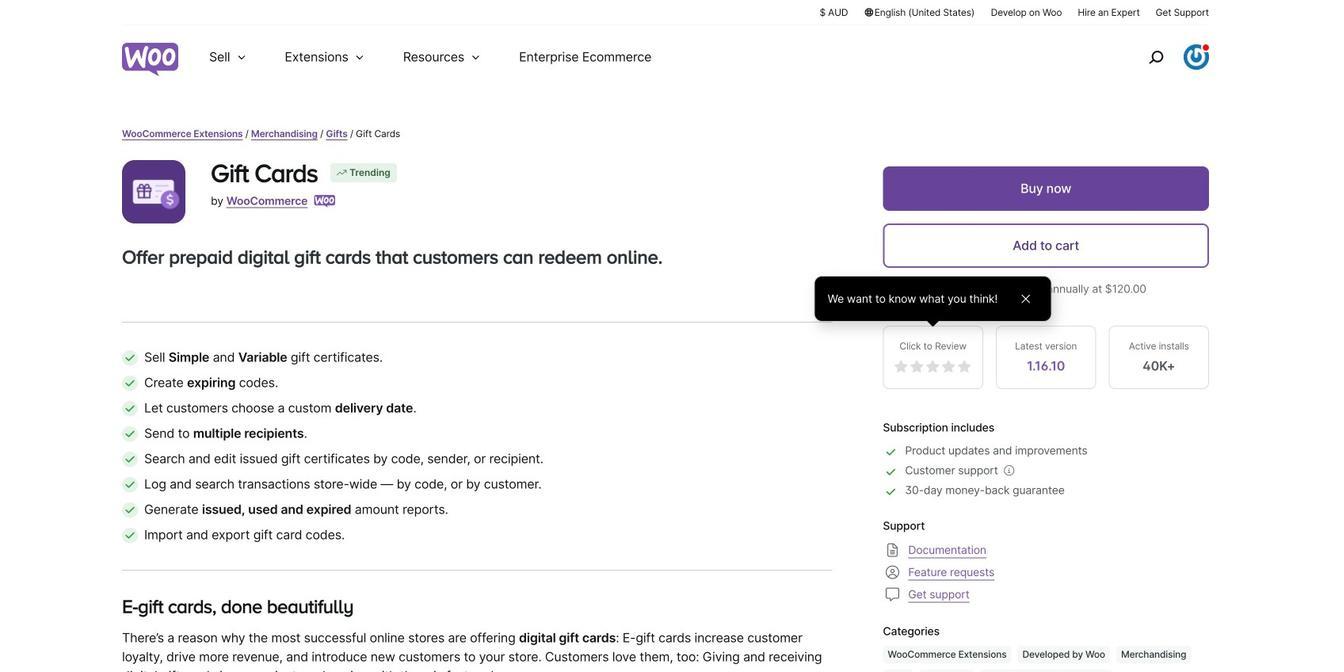 Task type: vqa. For each thing, say whether or not it's contained in the screenshot.
the WooCommerce link to the bottom
no



Task type: locate. For each thing, give the bounding box(es) containing it.
product icon image
[[122, 160, 186, 224]]

file lines image
[[883, 541, 902, 560]]

close tooltip image
[[1017, 289, 1036, 308]]

rate product 2 stars image
[[911, 360, 925, 374]]



Task type: describe. For each thing, give the bounding box(es) containing it.
service navigation menu element
[[1115, 31, 1210, 83]]

search image
[[1144, 44, 1169, 70]]

rate product 1 star image
[[895, 360, 909, 374]]

open account menu image
[[1184, 44, 1210, 70]]

message image
[[883, 585, 902, 604]]

rate product 3 stars image
[[926, 360, 941, 374]]

developed by woocommerce image
[[314, 195, 336, 208]]

rate product 5 stars image
[[958, 360, 972, 374]]

circle user image
[[883, 563, 902, 582]]

breadcrumb element
[[122, 127, 1210, 141]]

rate product 4 stars image
[[942, 360, 957, 374]]

arrow trend up image
[[335, 166, 348, 179]]



